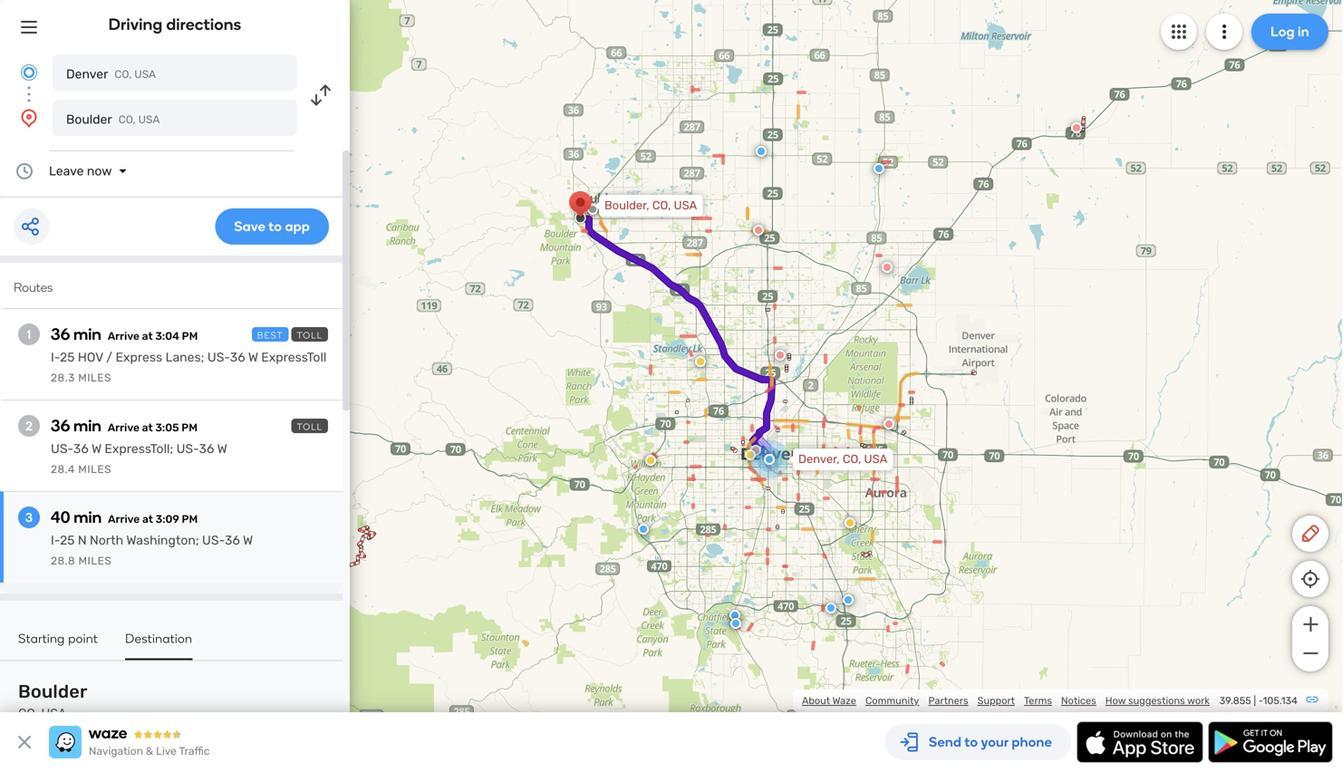 Task type: describe. For each thing, give the bounding box(es) containing it.
driving
[[108, 15, 163, 34]]

1
[[27, 327, 31, 342]]

partners
[[929, 695, 969, 707]]

about
[[802, 695, 831, 707]]

lanes;
[[166, 350, 204, 365]]

at for 1
[[142, 330, 153, 343]]

pencil image
[[1300, 523, 1322, 545]]

support
[[978, 695, 1015, 707]]

starting point button
[[18, 631, 98, 659]]

0 horizontal spatial police image
[[638, 524, 649, 535]]

terms
[[1024, 695, 1053, 707]]

arrive for 3
[[108, 513, 140, 526]]

clock image
[[14, 160, 35, 182]]

36 up 28.4
[[73, 441, 89, 456]]

zoom in image
[[1300, 614, 1322, 635]]

how
[[1106, 695, 1126, 707]]

36 inside the i-25 hov / express lanes; us-36 w expresstoll 28.3 miles
[[230, 350, 245, 365]]

usa down starting point 'button'
[[41, 706, 66, 721]]

zoom out image
[[1300, 643, 1322, 665]]

36 min arrive at 3:05 pm
[[51, 416, 198, 436]]

pm for 3
[[182, 513, 198, 526]]

now
[[87, 164, 112, 179]]

leave now
[[49, 164, 112, 179]]

36 right 1
[[51, 325, 70, 344]]

w down 36 min arrive at 3:05 pm
[[92, 441, 101, 456]]

1 toll from the top
[[297, 330, 323, 341]]

support link
[[978, 695, 1015, 707]]

2 toll from the top
[[297, 422, 323, 432]]

miles inside us-36 w expresstoll; us-36 w 28.4 miles
[[78, 463, 112, 476]]

3:04
[[155, 330, 179, 343]]

starting point
[[18, 631, 98, 646]]

notices
[[1062, 695, 1097, 707]]

us- up 28.4
[[51, 441, 73, 456]]

north
[[90, 533, 123, 548]]

39.855 | -105.134
[[1220, 695, 1298, 707]]

1 vertical spatial road closed image
[[882, 262, 893, 273]]

us- down 3:05
[[176, 441, 199, 456]]

accident image
[[587, 204, 598, 215]]

expresstoll;
[[105, 441, 173, 456]]

us- inside the i-25 hov / express lanes; us-36 w expresstoll 28.3 miles
[[207, 350, 230, 365]]

live
[[156, 745, 177, 758]]

partners link
[[929, 695, 969, 707]]

driving directions
[[108, 15, 242, 34]]

pm for 2
[[182, 422, 198, 434]]

arrive for 2
[[108, 422, 140, 434]]

/
[[106, 350, 112, 365]]

navigation & live traffic
[[89, 745, 210, 758]]

0 vertical spatial boulder
[[66, 112, 112, 127]]

i-25 n north washington; us-36 w 28.8 miles
[[51, 533, 253, 568]]

notices link
[[1062, 695, 1097, 707]]

traffic
[[179, 745, 210, 758]]

boulder,
[[605, 199, 650, 213]]

denver,
[[799, 452, 840, 466]]

destination
[[125, 631, 192, 646]]

terms link
[[1024, 695, 1053, 707]]

express
[[116, 350, 162, 365]]

28.4
[[51, 463, 75, 476]]

1 vertical spatial boulder co, usa
[[18, 681, 87, 721]]

36 inside i-25 n north washington; us-36 w 28.8 miles
[[225, 533, 240, 548]]

waze
[[833, 695, 857, 707]]

link image
[[1305, 693, 1320, 707]]

i-25 hov / express lanes; us-36 w expresstoll 28.3 miles
[[51, 350, 327, 384]]

w inside i-25 n north washington; us-36 w 28.8 miles
[[243, 533, 253, 548]]

28.3
[[51, 372, 75, 384]]

3
[[25, 510, 33, 525]]

1 vertical spatial boulder
[[18, 681, 87, 703]]

work
[[1188, 695, 1210, 707]]

0 horizontal spatial road closed image
[[753, 225, 764, 236]]

about waze community partners support terms notices how suggestions work
[[802, 695, 1210, 707]]



Task type: locate. For each thing, give the bounding box(es) containing it.
at
[[142, 330, 153, 343], [142, 422, 153, 434], [142, 513, 153, 526]]

at left 3:04
[[142, 330, 153, 343]]

3:09
[[156, 513, 179, 526]]

39.855
[[1220, 695, 1252, 707]]

toll
[[297, 330, 323, 341], [297, 422, 323, 432]]

w inside the i-25 hov / express lanes; us-36 w expresstoll 28.3 miles
[[248, 350, 258, 365]]

3 pm from the top
[[182, 513, 198, 526]]

min for 1
[[73, 325, 101, 344]]

0 vertical spatial pm
[[182, 330, 198, 343]]

2 miles from the top
[[78, 463, 112, 476]]

arrive up expresstoll;
[[108, 422, 140, 434]]

min for 2
[[73, 416, 101, 436]]

3 min from the top
[[74, 508, 102, 527]]

pm up lanes;
[[182, 330, 198, 343]]

co, right denver,
[[843, 452, 862, 466]]

3:05
[[155, 422, 179, 434]]

co, right denver
[[115, 68, 132, 81]]

min
[[73, 325, 101, 344], [73, 416, 101, 436], [74, 508, 102, 527]]

expresstoll
[[261, 350, 327, 365]]

boulder
[[66, 112, 112, 127], [18, 681, 87, 703]]

1 i- from the top
[[51, 350, 60, 365]]

1 at from the top
[[142, 330, 153, 343]]

1 vertical spatial 25
[[60, 533, 75, 548]]

2 vertical spatial police image
[[731, 618, 742, 629]]

us-36 w expresstoll; us-36 w 28.4 miles
[[51, 441, 227, 476]]

directions
[[166, 15, 242, 34]]

36 right lanes;
[[230, 350, 245, 365]]

1 horizontal spatial road closed image
[[882, 262, 893, 273]]

1 vertical spatial min
[[73, 416, 101, 436]]

1 horizontal spatial police image
[[731, 618, 742, 629]]

denver, co, usa
[[799, 452, 888, 466]]

25 inside the i-25 hov / express lanes; us-36 w expresstoll 28.3 miles
[[60, 350, 75, 365]]

1 vertical spatial police image
[[826, 603, 837, 614]]

hazard image
[[695, 356, 706, 367], [745, 450, 756, 461], [645, 455, 656, 466], [845, 518, 856, 529]]

boulder co, usa down denver co, usa
[[66, 112, 160, 127]]

1 pm from the top
[[182, 330, 198, 343]]

at inside 36 min arrive at 3:04 pm
[[142, 330, 153, 343]]

0 vertical spatial i-
[[51, 350, 60, 365]]

3 miles from the top
[[78, 555, 112, 568]]

co, down denver co, usa
[[119, 113, 136, 126]]

pm inside "40 min arrive at 3:09 pm"
[[182, 513, 198, 526]]

1 min from the top
[[73, 325, 101, 344]]

0 vertical spatial boulder co, usa
[[66, 112, 160, 127]]

i- for 40
[[51, 533, 60, 548]]

usa
[[134, 68, 156, 81], [138, 113, 160, 126], [674, 199, 697, 213], [864, 452, 888, 466], [41, 706, 66, 721]]

pm right 3:05
[[182, 422, 198, 434]]

min up the n
[[74, 508, 102, 527]]

arrive
[[108, 330, 140, 343], [108, 422, 140, 434], [108, 513, 140, 526]]

routes
[[14, 280, 53, 295]]

suggestions
[[1129, 695, 1186, 707]]

arrive inside 36 min arrive at 3:04 pm
[[108, 330, 140, 343]]

miles down the north
[[78, 555, 112, 568]]

toll up expresstoll
[[297, 330, 323, 341]]

pm inside 36 min arrive at 3:05 pm
[[182, 422, 198, 434]]

us-
[[207, 350, 230, 365], [51, 441, 73, 456], [176, 441, 199, 456], [202, 533, 225, 548]]

-
[[1259, 695, 1263, 707]]

i- for 36
[[51, 350, 60, 365]]

arrive up the north
[[108, 513, 140, 526]]

miles right 28.4
[[78, 463, 112, 476]]

2 i- from the top
[[51, 533, 60, 548]]

miles down hov
[[78, 372, 112, 384]]

1 vertical spatial toll
[[297, 422, 323, 432]]

road closed image
[[1072, 122, 1082, 133], [775, 350, 786, 361], [884, 419, 895, 430], [751, 445, 762, 456]]

arrive inside 36 min arrive at 3:05 pm
[[108, 422, 140, 434]]

police image
[[756, 146, 767, 157], [874, 163, 885, 174], [843, 595, 854, 606], [730, 610, 741, 621]]

miles inside the i-25 hov / express lanes; us-36 w expresstoll 28.3 miles
[[78, 372, 112, 384]]

1 vertical spatial miles
[[78, 463, 112, 476]]

current location image
[[18, 62, 40, 83]]

miles inside i-25 n north washington; us-36 w 28.8 miles
[[78, 555, 112, 568]]

boulder co, usa
[[66, 112, 160, 127], [18, 681, 87, 721]]

us- right lanes;
[[207, 350, 230, 365]]

boulder, co, usa
[[605, 199, 697, 213]]

usa down denver co, usa
[[138, 113, 160, 126]]

i- inside the i-25 hov / express lanes; us-36 w expresstoll 28.3 miles
[[51, 350, 60, 365]]

pm inside 36 min arrive at 3:04 pm
[[182, 330, 198, 343]]

w down best
[[248, 350, 258, 365]]

boulder down starting point 'button'
[[18, 681, 87, 703]]

25 for 40
[[60, 533, 75, 548]]

washington;
[[126, 533, 199, 548]]

usa right denver,
[[864, 452, 888, 466]]

36 min arrive at 3:04 pm
[[51, 325, 198, 344]]

n
[[78, 533, 87, 548]]

40
[[51, 508, 70, 527]]

2 vertical spatial min
[[74, 508, 102, 527]]

toll down expresstoll
[[297, 422, 323, 432]]

w right expresstoll;
[[217, 441, 227, 456]]

pm right 3:09
[[182, 513, 198, 526]]

2
[[25, 418, 33, 434]]

pm
[[182, 330, 198, 343], [182, 422, 198, 434], [182, 513, 198, 526]]

1 vertical spatial i-
[[51, 533, 60, 548]]

0 vertical spatial at
[[142, 330, 153, 343]]

0 vertical spatial miles
[[78, 372, 112, 384]]

105.134
[[1263, 695, 1298, 707]]

co, inside denver co, usa
[[115, 68, 132, 81]]

at left 3:09
[[142, 513, 153, 526]]

25 up 28.3
[[60, 350, 75, 365]]

36
[[51, 325, 70, 344], [230, 350, 245, 365], [51, 416, 70, 436], [73, 441, 89, 456], [199, 441, 214, 456], [225, 533, 240, 548]]

2 vertical spatial miles
[[78, 555, 112, 568]]

community
[[866, 695, 920, 707]]

at for 3
[[142, 513, 153, 526]]

boulder down denver
[[66, 112, 112, 127]]

co, right boulder, at the top left of page
[[653, 199, 671, 213]]

|
[[1254, 695, 1257, 707]]

road closed image
[[753, 225, 764, 236], [882, 262, 893, 273]]

us- right washington;
[[202, 533, 225, 548]]

0 vertical spatial road closed image
[[753, 225, 764, 236]]

3 at from the top
[[142, 513, 153, 526]]

1 vertical spatial pm
[[182, 422, 198, 434]]

0 vertical spatial 25
[[60, 350, 75, 365]]

2 at from the top
[[142, 422, 153, 434]]

boulder co, usa up x image
[[18, 681, 87, 721]]

denver
[[66, 67, 108, 82]]

28.8
[[51, 555, 75, 568]]

1 vertical spatial at
[[142, 422, 153, 434]]

co, up x image
[[18, 706, 38, 721]]

at inside "40 min arrive at 3:09 pm"
[[142, 513, 153, 526]]

navigation
[[89, 745, 143, 758]]

starting
[[18, 631, 65, 646]]

36 right washington;
[[225, 533, 240, 548]]

25 for 36
[[60, 350, 75, 365]]

denver co, usa
[[66, 67, 156, 82]]

i-
[[51, 350, 60, 365], [51, 533, 60, 548]]

0 vertical spatial police image
[[638, 524, 649, 535]]

2 horizontal spatial police image
[[826, 603, 837, 614]]

2 min from the top
[[73, 416, 101, 436]]

2 vertical spatial at
[[142, 513, 153, 526]]

2 pm from the top
[[182, 422, 198, 434]]

w right washington;
[[243, 533, 253, 548]]

min for 3
[[74, 508, 102, 527]]

us- inside i-25 n north washington; us-36 w 28.8 miles
[[202, 533, 225, 548]]

40 min arrive at 3:09 pm
[[51, 508, 198, 527]]

arrive for 1
[[108, 330, 140, 343]]

25
[[60, 350, 75, 365], [60, 533, 75, 548]]

usa right boulder, at the top left of page
[[674, 199, 697, 213]]

hov
[[78, 350, 103, 365]]

i- up 28.3
[[51, 350, 60, 365]]

arrive inside "40 min arrive at 3:09 pm"
[[108, 513, 140, 526]]

i- up the 28.8
[[51, 533, 60, 548]]

usa inside denver co, usa
[[134, 68, 156, 81]]

2 25 from the top
[[60, 533, 75, 548]]

2 vertical spatial pm
[[182, 513, 198, 526]]

min up hov
[[73, 325, 101, 344]]

co,
[[115, 68, 132, 81], [119, 113, 136, 126], [653, 199, 671, 213], [843, 452, 862, 466], [18, 706, 38, 721]]

at left 3:05
[[142, 422, 153, 434]]

1 miles from the top
[[78, 372, 112, 384]]

25 left the n
[[60, 533, 75, 548]]

destination button
[[125, 631, 192, 660]]

community link
[[866, 695, 920, 707]]

best
[[257, 330, 283, 341]]

1 25 from the top
[[60, 350, 75, 365]]

i- inside i-25 n north washington; us-36 w 28.8 miles
[[51, 533, 60, 548]]

about waze link
[[802, 695, 857, 707]]

w
[[248, 350, 258, 365], [92, 441, 101, 456], [217, 441, 227, 456], [243, 533, 253, 548]]

pm for 1
[[182, 330, 198, 343]]

usa down driving
[[134, 68, 156, 81]]

arrive up /
[[108, 330, 140, 343]]

police image
[[638, 524, 649, 535], [826, 603, 837, 614], [731, 618, 742, 629]]

miles
[[78, 372, 112, 384], [78, 463, 112, 476], [78, 555, 112, 568]]

2 vertical spatial arrive
[[108, 513, 140, 526]]

0 vertical spatial toll
[[297, 330, 323, 341]]

&
[[146, 745, 153, 758]]

25 inside i-25 n north washington; us-36 w 28.8 miles
[[60, 533, 75, 548]]

36 right expresstoll;
[[199, 441, 214, 456]]

0 vertical spatial arrive
[[108, 330, 140, 343]]

how suggestions work link
[[1106, 695, 1210, 707]]

at inside 36 min arrive at 3:05 pm
[[142, 422, 153, 434]]

1 vertical spatial arrive
[[108, 422, 140, 434]]

0 vertical spatial min
[[73, 325, 101, 344]]

36 right "2"
[[51, 416, 70, 436]]

leave
[[49, 164, 84, 179]]

point
[[68, 631, 98, 646]]

x image
[[14, 732, 35, 753]]

min up 28.4
[[73, 416, 101, 436]]

location image
[[18, 107, 40, 129]]

at for 2
[[142, 422, 153, 434]]



Task type: vqa. For each thing, say whether or not it's contained in the screenshot.
Notices
yes



